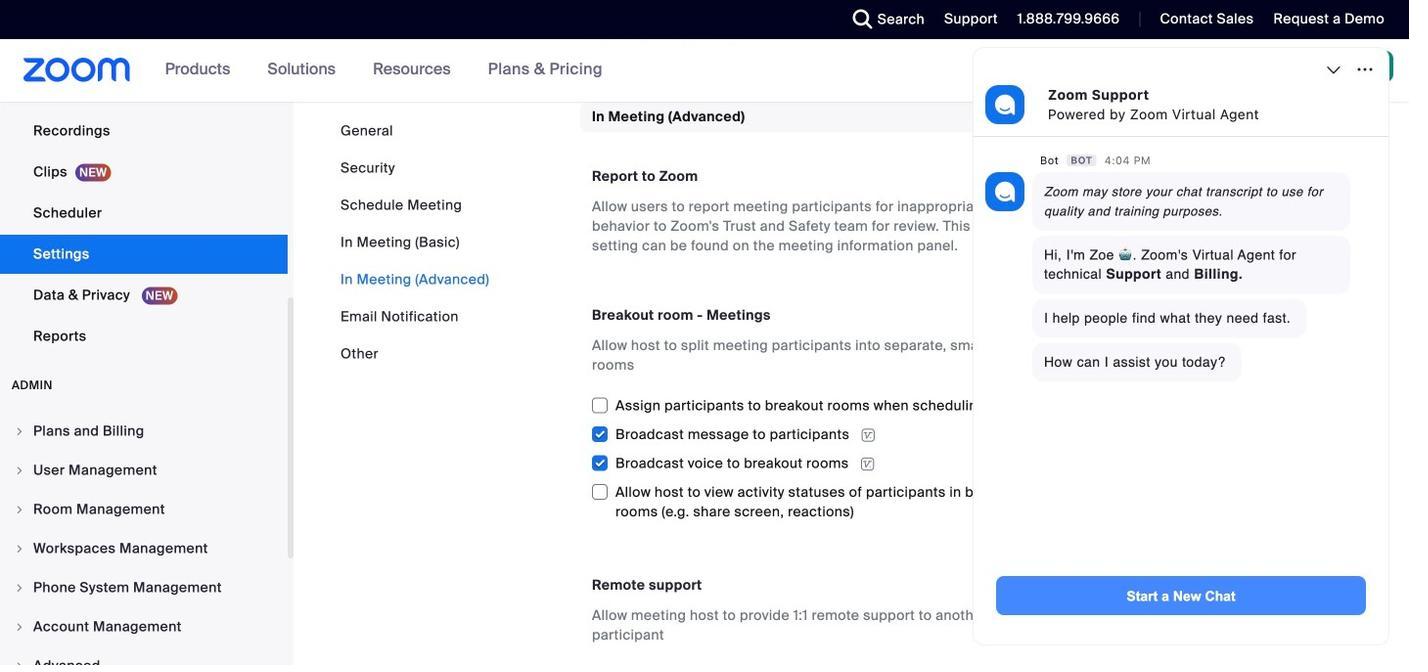 Task type: locate. For each thing, give the bounding box(es) containing it.
right image for 5th menu item from the bottom
[[14, 504, 25, 516]]

3 right image from the top
[[14, 582, 25, 594]]

side navigation navigation
[[0, 0, 294, 666]]

menu item
[[0, 413, 288, 450], [0, 452, 288, 489], [0, 491, 288, 528], [0, 530, 288, 568], [0, 570, 288, 607], [0, 609, 288, 646], [0, 648, 288, 666]]

in meeting (advanced) element
[[580, 102, 1357, 666]]

0 vertical spatial right image
[[14, 465, 25, 477]]

1 right image from the top
[[14, 426, 25, 437]]

5 right image from the top
[[14, 661, 25, 666]]

right image
[[14, 426, 25, 437], [14, 504, 25, 516], [14, 582, 25, 594], [14, 621, 25, 633], [14, 661, 25, 666]]

application up support version for broadcast voice to breakout rooms icon
[[591, 420, 1033, 448]]

right image
[[14, 465, 25, 477], [14, 543, 25, 555]]

1 application from the top
[[591, 420, 1033, 448]]

group
[[591, 391, 1033, 526]]

1 vertical spatial right image
[[14, 543, 25, 555]]

menu bar
[[341, 121, 489, 364]]

1 right image from the top
[[14, 465, 25, 477]]

right image for seventh menu item from the bottom
[[14, 426, 25, 437]]

6 menu item from the top
[[0, 609, 288, 646]]

2 right image from the top
[[14, 543, 25, 555]]

application down support version for broadcast message to participants image
[[591, 448, 1033, 477]]

zoom logo image
[[23, 58, 131, 82]]

banner
[[0, 39, 1409, 103]]

7 menu item from the top
[[0, 648, 288, 666]]

right image for fourth menu item from the top of the admin menu menu
[[14, 543, 25, 555]]

5 menu item from the top
[[0, 570, 288, 607]]

2 application from the top
[[591, 448, 1033, 477]]

meetings navigation
[[1000, 39, 1409, 103]]

2 right image from the top
[[14, 504, 25, 516]]

4 right image from the top
[[14, 621, 25, 633]]

application
[[591, 420, 1033, 448], [591, 448, 1033, 477]]



Task type: describe. For each thing, give the bounding box(es) containing it.
right image for sixth menu item from the bottom
[[14, 465, 25, 477]]

product information navigation
[[150, 39, 617, 102]]

2 menu item from the top
[[0, 452, 288, 489]]

admin menu menu
[[0, 413, 288, 666]]

support version for broadcast voice to breakout rooms image
[[854, 456, 881, 473]]

3 menu item from the top
[[0, 491, 288, 528]]

support version for broadcast message to participants image
[[855, 427, 882, 444]]

personal menu menu
[[0, 0, 288, 358]]

group inside the "in meeting (advanced)" element
[[591, 391, 1033, 526]]

right image for 7th menu item
[[14, 661, 25, 666]]

4 menu item from the top
[[0, 530, 288, 568]]

right image for sixth menu item
[[14, 621, 25, 633]]

1 menu item from the top
[[0, 413, 288, 450]]

right image for 5th menu item from the top of the admin menu menu
[[14, 582, 25, 594]]



Task type: vqa. For each thing, say whether or not it's contained in the screenshot.
Hide options image
no



